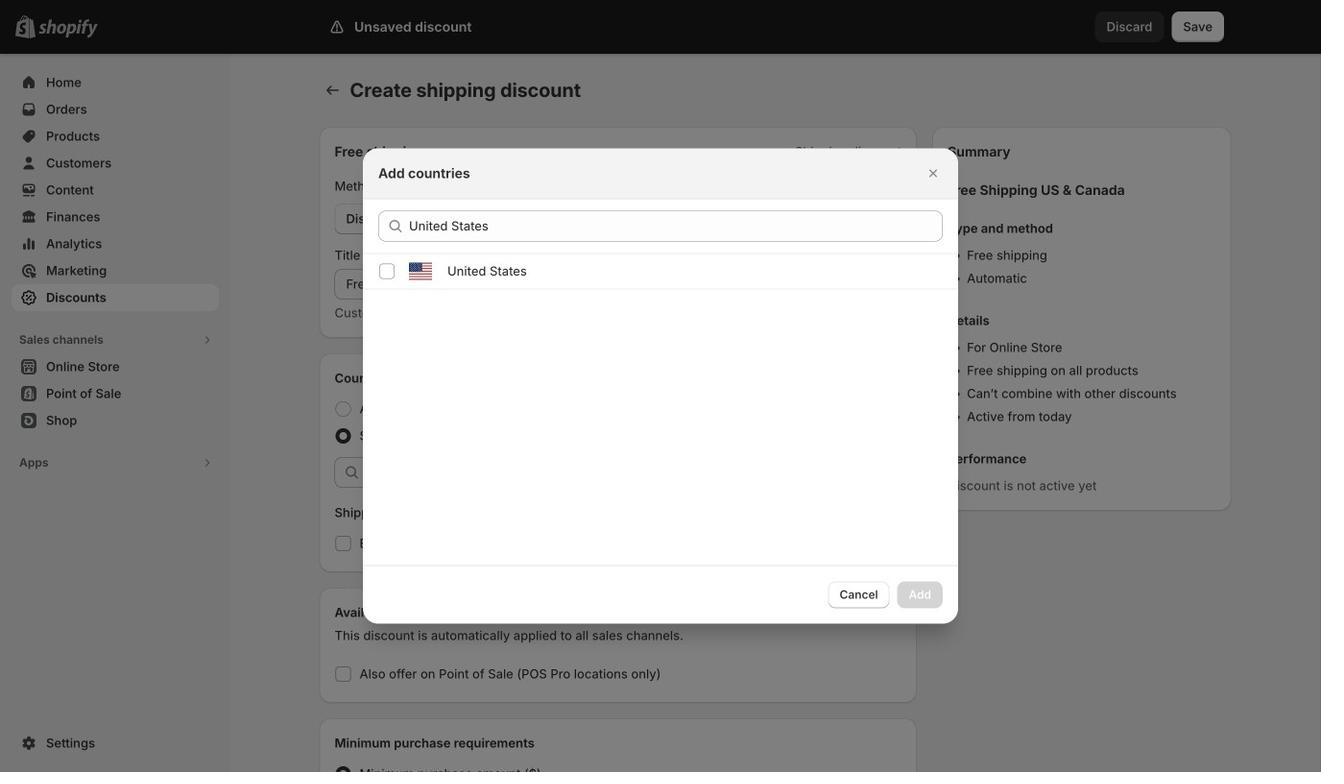Task type: locate. For each thing, give the bounding box(es) containing it.
Search countries text field
[[409, 211, 943, 242]]

shopify image
[[38, 19, 98, 38]]

dialog
[[0, 148, 1321, 624]]



